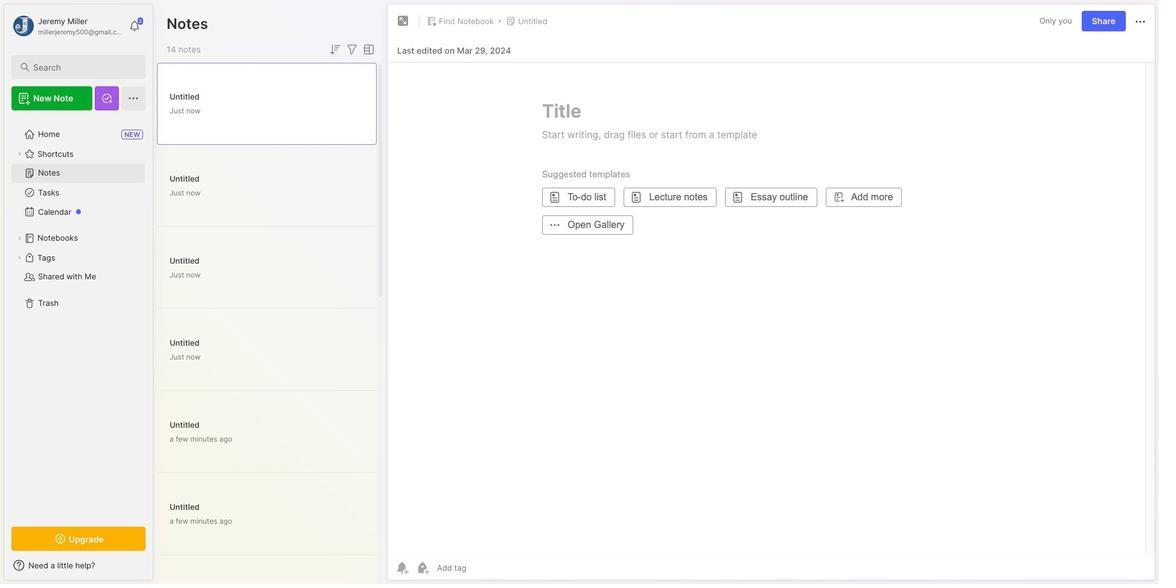 Task type: vqa. For each thing, say whether or not it's contained in the screenshot.
first notebook button
no



Task type: locate. For each thing, give the bounding box(es) containing it.
View options field
[[359, 42, 376, 57]]

expand notebooks image
[[16, 235, 23, 242]]

add a reminder image
[[395, 561, 409, 576]]

tree
[[4, 118, 153, 516]]

note window element
[[387, 4, 1156, 584]]

main element
[[0, 0, 157, 585]]

expand tags image
[[16, 254, 23, 262]]

None search field
[[33, 60, 135, 74]]

click to collapse image
[[153, 562, 162, 577]]

more actions image
[[1134, 14, 1148, 29]]



Task type: describe. For each thing, give the bounding box(es) containing it.
Account field
[[11, 14, 123, 38]]

Add tag field
[[436, 563, 527, 574]]

Search text field
[[33, 62, 135, 73]]

add tag image
[[416, 561, 430, 576]]

tree inside the main element
[[4, 118, 153, 516]]

expand note image
[[396, 14, 411, 28]]

WHAT'S NEW field
[[4, 556, 153, 576]]

add filters image
[[345, 42, 359, 57]]

Add filters field
[[345, 42, 359, 57]]

Note Editor text field
[[388, 62, 1155, 556]]

More actions field
[[1134, 13, 1148, 29]]

none search field inside the main element
[[33, 60, 135, 74]]

Sort options field
[[328, 42, 342, 57]]



